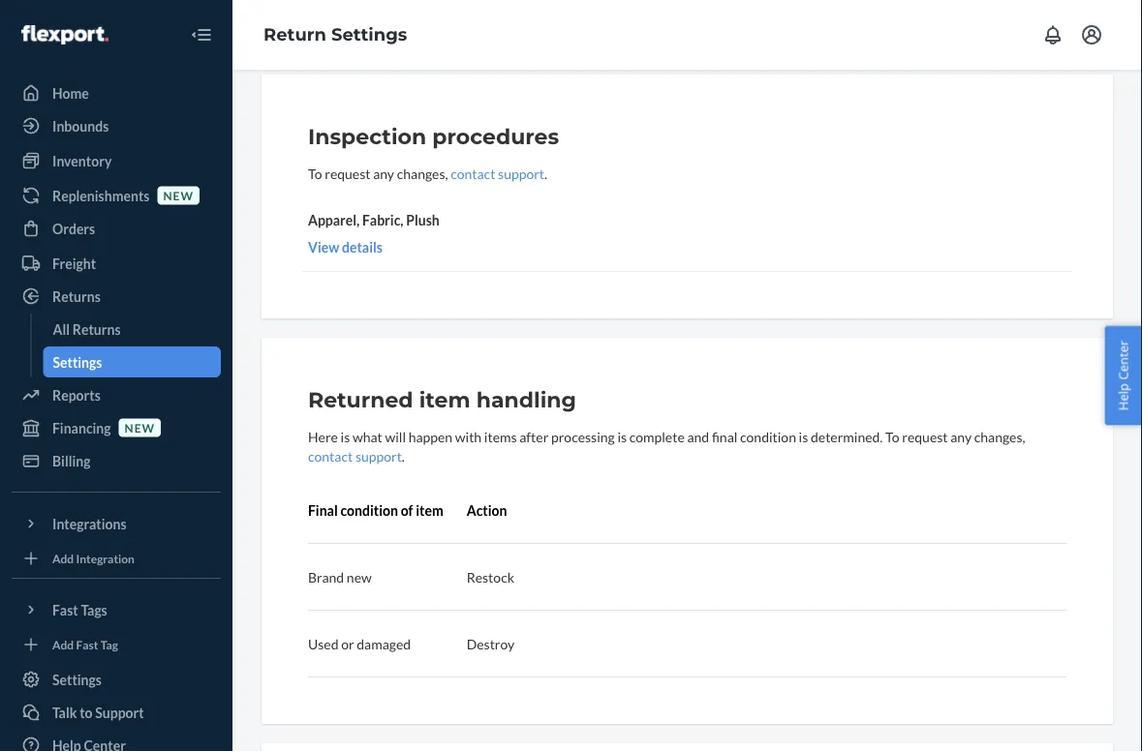 Task type: vqa. For each thing, say whether or not it's contained in the screenshot.
'no referrals yet.'
no



Task type: locate. For each thing, give the bounding box(es) containing it.
new for replenishments
[[163, 188, 194, 202]]

inbounds
[[52, 118, 109, 134]]

support down the what
[[356, 448, 402, 465]]

0 vertical spatial contact support link
[[451, 165, 545, 182]]

1 horizontal spatial to
[[886, 429, 900, 445]]

. down will
[[402, 448, 405, 465]]

fast
[[52, 602, 78, 619], [76, 638, 98, 652]]

1 vertical spatial contact
[[308, 448, 353, 465]]

returns
[[52, 288, 101, 305], [72, 321, 121, 338]]

1 horizontal spatial is
[[618, 429, 627, 445]]

talk to support
[[52, 705, 144, 721]]

reports link
[[12, 380, 221, 411]]

1 horizontal spatial request
[[903, 429, 948, 445]]

return settings
[[264, 24, 407, 45]]

0 horizontal spatial .
[[402, 448, 405, 465]]

or
[[341, 636, 354, 653]]

new
[[163, 188, 194, 202], [125, 421, 155, 435], [347, 569, 372, 586]]

procedures
[[433, 124, 559, 150]]

fast tags
[[52, 602, 107, 619]]

0 horizontal spatial condition
[[341, 502, 398, 519]]

1 vertical spatial .
[[402, 448, 405, 465]]

0 vertical spatial .
[[545, 165, 548, 182]]

support inside the here is what will happen with items after processing is complete and final condition is determined. to request any changes, contact support .
[[356, 448, 402, 465]]

support
[[498, 165, 545, 182], [356, 448, 402, 465]]

1 horizontal spatial any
[[951, 429, 972, 445]]

inspection
[[308, 124, 427, 150]]

0 horizontal spatial contact support link
[[308, 448, 402, 465]]

new right brand
[[347, 569, 372, 586]]

1 vertical spatial support
[[356, 448, 402, 465]]

1 horizontal spatial changes,
[[975, 429, 1026, 445]]

1 horizontal spatial .
[[545, 165, 548, 182]]

settings up to
[[52, 672, 102, 689]]

item
[[419, 387, 471, 413], [416, 502, 444, 519]]

add integration
[[52, 552, 135, 566]]

contact support link down the what
[[308, 448, 402, 465]]

fast tags button
[[12, 595, 221, 626]]

of
[[401, 502, 413, 519]]

1 horizontal spatial support
[[498, 165, 545, 182]]

all returns link
[[43, 314, 221, 345]]

tags
[[81, 602, 107, 619]]

0 vertical spatial condition
[[740, 429, 797, 445]]

0 horizontal spatial request
[[325, 165, 371, 182]]

contact down here
[[308, 448, 353, 465]]

0 vertical spatial changes,
[[397, 165, 448, 182]]

0 horizontal spatial support
[[356, 448, 402, 465]]

1 horizontal spatial condition
[[740, 429, 797, 445]]

2 vertical spatial settings
[[52, 672, 102, 689]]

1 vertical spatial add
[[52, 638, 74, 652]]

2 horizontal spatial new
[[347, 569, 372, 586]]

.
[[545, 165, 548, 182], [402, 448, 405, 465]]

1 vertical spatial new
[[125, 421, 155, 435]]

is left determined.
[[799, 429, 808, 445]]

. down the procedures
[[545, 165, 548, 182]]

is left the complete
[[618, 429, 627, 445]]

handling
[[477, 387, 577, 413]]

financing
[[52, 420, 111, 437]]

any inside the here is what will happen with items after processing is complete and final condition is determined. to request any changes, contact support .
[[951, 429, 972, 445]]

0 vertical spatial fast
[[52, 602, 78, 619]]

1 vertical spatial any
[[951, 429, 972, 445]]

settings link up talk to support button
[[12, 665, 221, 696]]

item right of at the left
[[416, 502, 444, 519]]

settings right "return" at the top
[[331, 24, 407, 45]]

0 vertical spatial to
[[308, 165, 322, 182]]

2 vertical spatial new
[[347, 569, 372, 586]]

request right determined.
[[903, 429, 948, 445]]

0 vertical spatial new
[[163, 188, 194, 202]]

returns right all
[[72, 321, 121, 338]]

2 add from the top
[[52, 638, 74, 652]]

0 vertical spatial any
[[373, 165, 394, 182]]

after
[[520, 429, 549, 445]]

request down inspection
[[325, 165, 371, 182]]

is
[[341, 429, 350, 445], [618, 429, 627, 445], [799, 429, 808, 445]]

2 horizontal spatial is
[[799, 429, 808, 445]]

center
[[1115, 341, 1132, 381]]

help
[[1115, 384, 1132, 411]]

condition right final
[[740, 429, 797, 445]]

1 add from the top
[[52, 552, 74, 566]]

freight link
[[12, 248, 221, 279]]

open account menu image
[[1081, 23, 1104, 47]]

fast left the tag
[[76, 638, 98, 652]]

help center button
[[1105, 326, 1143, 426]]

to request any changes, contact support .
[[308, 165, 548, 182]]

contact support link
[[451, 165, 545, 182], [308, 448, 402, 465]]

to
[[308, 165, 322, 182], [886, 429, 900, 445]]

. inside the here is what will happen with items after processing is complete and final condition is determined. to request any changes, contact support .
[[402, 448, 405, 465]]

with
[[455, 429, 482, 445]]

1 vertical spatial request
[[903, 429, 948, 445]]

1 vertical spatial fast
[[76, 638, 98, 652]]

support down the procedures
[[498, 165, 545, 182]]

1 vertical spatial changes,
[[975, 429, 1026, 445]]

changes,
[[397, 165, 448, 182], [975, 429, 1026, 445]]

all
[[53, 321, 70, 338]]

0 horizontal spatial contact
[[308, 448, 353, 465]]

contact down the procedures
[[451, 165, 496, 182]]

1 vertical spatial item
[[416, 502, 444, 519]]

add
[[52, 552, 74, 566], [52, 638, 74, 652]]

determined.
[[811, 429, 883, 445]]

destroy
[[467, 636, 515, 653]]

1 horizontal spatial new
[[163, 188, 194, 202]]

returned item handling
[[308, 387, 577, 413]]

condition left of at the left
[[341, 502, 398, 519]]

item up happen
[[419, 387, 471, 413]]

settings link down all returns link
[[43, 347, 221, 378]]

all returns
[[53, 321, 121, 338]]

contact support link down the procedures
[[451, 165, 545, 182]]

settings link
[[43, 347, 221, 378], [12, 665, 221, 696]]

apparel, fabric, plush
[[308, 212, 440, 228]]

contact
[[451, 165, 496, 182], [308, 448, 353, 465]]

is left the what
[[341, 429, 350, 445]]

final
[[308, 502, 338, 519]]

1 vertical spatial settings
[[53, 354, 102, 371]]

0 vertical spatial request
[[325, 165, 371, 182]]

0 vertical spatial contact
[[451, 165, 496, 182]]

1 vertical spatial contact support link
[[308, 448, 402, 465]]

inventory link
[[12, 145, 221, 176]]

fast left tags
[[52, 602, 78, 619]]

talk to support button
[[12, 698, 221, 729]]

orders
[[52, 220, 95, 237]]

add down fast tags
[[52, 638, 74, 652]]

changes, inside the here is what will happen with items after processing is complete and final condition is determined. to request any changes, contact support .
[[975, 429, 1026, 445]]

new down reports 'link'
[[125, 421, 155, 435]]

1 horizontal spatial contact support link
[[451, 165, 545, 182]]

0 horizontal spatial new
[[125, 421, 155, 435]]

add left integration
[[52, 552, 74, 566]]

add fast tag
[[52, 638, 118, 652]]

0 horizontal spatial is
[[341, 429, 350, 445]]

new up "orders" link
[[163, 188, 194, 202]]

settings
[[331, 24, 407, 45], [53, 354, 102, 371], [52, 672, 102, 689]]

any
[[373, 165, 394, 182], [951, 429, 972, 445]]

to right determined.
[[886, 429, 900, 445]]

request
[[325, 165, 371, 182], [903, 429, 948, 445]]

returns down freight at the left of page
[[52, 288, 101, 305]]

to up apparel,
[[308, 165, 322, 182]]

0 vertical spatial add
[[52, 552, 74, 566]]

1 vertical spatial to
[[886, 429, 900, 445]]

contact support link for returned item handling
[[308, 448, 402, 465]]

condition
[[740, 429, 797, 445], [341, 502, 398, 519]]

damaged
[[357, 636, 411, 653]]

what
[[353, 429, 383, 445]]

3 is from the left
[[799, 429, 808, 445]]

0 horizontal spatial to
[[308, 165, 322, 182]]

settings up "reports"
[[53, 354, 102, 371]]



Task type: describe. For each thing, give the bounding box(es) containing it.
talk
[[52, 705, 77, 721]]

plush
[[406, 212, 440, 228]]

0 horizontal spatial changes,
[[397, 165, 448, 182]]

here is what will happen with items after processing is complete and final condition is determined. to request any changes, contact support .
[[308, 429, 1026, 465]]

contact inside the here is what will happen with items after processing is complete and final condition is determined. to request any changes, contact support .
[[308, 448, 353, 465]]

1 horizontal spatial contact
[[451, 165, 496, 182]]

return settings link
[[264, 24, 407, 45]]

add for add fast tag
[[52, 638, 74, 652]]

processing
[[551, 429, 615, 445]]

1 vertical spatial returns
[[72, 321, 121, 338]]

support
[[95, 705, 144, 721]]

action
[[467, 502, 507, 519]]

0 vertical spatial item
[[419, 387, 471, 413]]

final condition of item
[[308, 502, 444, 519]]

complete
[[630, 429, 685, 445]]

add fast tag link
[[12, 634, 221, 657]]

1 vertical spatial condition
[[341, 502, 398, 519]]

items
[[484, 429, 517, 445]]

replenishments
[[52, 188, 150, 204]]

to
[[80, 705, 93, 721]]

0 vertical spatial returns
[[52, 288, 101, 305]]

view
[[308, 239, 339, 255]]

flexport logo image
[[21, 25, 108, 45]]

2 is from the left
[[618, 429, 627, 445]]

happen
[[409, 429, 453, 445]]

return
[[264, 24, 326, 45]]

view details button
[[308, 237, 383, 257]]

inbounds link
[[12, 110, 221, 141]]

inventory
[[52, 153, 112, 169]]

close navigation image
[[190, 23, 213, 47]]

integration
[[76, 552, 135, 566]]

1 is from the left
[[341, 429, 350, 445]]

integrations
[[52, 516, 127, 533]]

here
[[308, 429, 338, 445]]

apparel,
[[308, 212, 360, 228]]

inspection procedures
[[308, 124, 559, 150]]

brand new
[[308, 569, 372, 586]]

details
[[342, 239, 383, 255]]

will
[[385, 429, 406, 445]]

returned
[[308, 387, 413, 413]]

fabric,
[[362, 212, 404, 228]]

request inside the here is what will happen with items after processing is complete and final condition is determined. to request any changes, contact support .
[[903, 429, 948, 445]]

add integration link
[[12, 548, 221, 571]]

integrations button
[[12, 509, 221, 540]]

0 vertical spatial settings
[[331, 24, 407, 45]]

brand
[[308, 569, 344, 586]]

fast inside dropdown button
[[52, 602, 78, 619]]

orders link
[[12, 213, 221, 244]]

reports
[[52, 387, 101, 404]]

view details
[[308, 239, 383, 255]]

0 horizontal spatial any
[[373, 165, 394, 182]]

restock
[[467, 569, 515, 586]]

returns link
[[12, 281, 221, 312]]

final
[[712, 429, 738, 445]]

home link
[[12, 78, 221, 109]]

contact support link for inspection procedures
[[451, 165, 545, 182]]

tag
[[101, 638, 118, 652]]

0 vertical spatial settings link
[[43, 347, 221, 378]]

help center
[[1115, 341, 1132, 411]]

1 vertical spatial settings link
[[12, 665, 221, 696]]

billing
[[52, 453, 91, 470]]

condition inside the here is what will happen with items after processing is complete and final condition is determined. to request any changes, contact support .
[[740, 429, 797, 445]]

freight
[[52, 255, 96, 272]]

and
[[688, 429, 710, 445]]

home
[[52, 85, 89, 101]]

new for financing
[[125, 421, 155, 435]]

open notifications image
[[1042, 23, 1065, 47]]

0 vertical spatial support
[[498, 165, 545, 182]]

billing link
[[12, 446, 221, 477]]

used or damaged
[[308, 636, 411, 653]]

add for add integration
[[52, 552, 74, 566]]

to inside the here is what will happen with items after processing is complete and final condition is determined. to request any changes, contact support .
[[886, 429, 900, 445]]

used
[[308, 636, 339, 653]]



